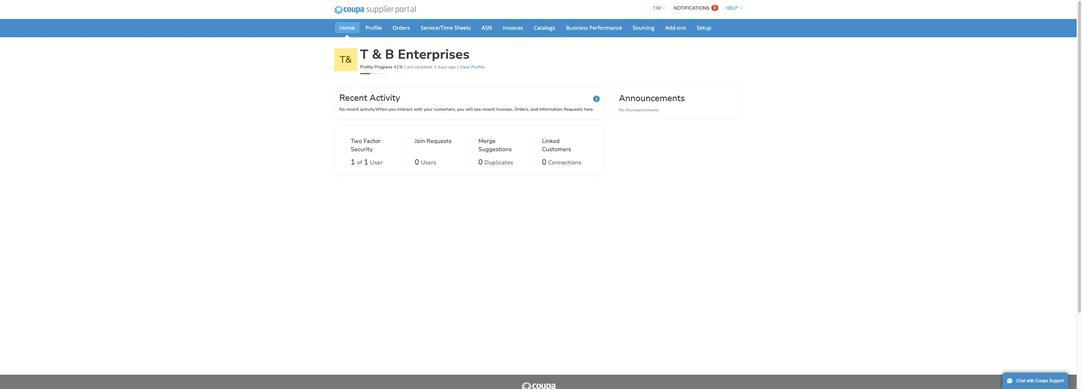 Task type: vqa. For each thing, say whether or not it's contained in the screenshot.


Task type: locate. For each thing, give the bounding box(es) containing it.
coupa supplier portal image
[[329, 1, 421, 19], [521, 382, 557, 389]]

profile link
[[361, 22, 387, 33]]

0 vertical spatial announcements
[[619, 92, 685, 104]]

security
[[351, 145, 373, 153]]

here.
[[584, 106, 594, 112]]

and
[[531, 106, 538, 112]]

1 vertical spatial with
[[1027, 378, 1035, 383]]

0 vertical spatial coupa supplier portal image
[[329, 1, 421, 19]]

orders link
[[388, 22, 415, 33]]

join
[[415, 137, 425, 145]]

with
[[414, 106, 423, 112], [1027, 378, 1035, 383]]

0 duplicates
[[479, 157, 513, 167]]

0 horizontal spatial you
[[389, 106, 396, 112]]

t& image
[[334, 48, 357, 71]]

1 horizontal spatial requests
[[564, 106, 583, 112]]

sourcing
[[633, 24, 655, 31]]

0 left duplicates
[[479, 157, 483, 167]]

1 horizontal spatial recent
[[482, 106, 495, 112]]

chat
[[1017, 378, 1026, 383]]

merge suggestions link
[[479, 137, 525, 155]]

two factor security
[[351, 137, 381, 153]]

chat with coupa support
[[1017, 378, 1065, 383]]

1 vertical spatial requests
[[427, 137, 452, 145]]

b
[[385, 46, 394, 63]]

navigation
[[650, 1, 743, 15]]

you left will
[[457, 106, 465, 112]]

1 vertical spatial announcements
[[626, 107, 659, 113]]

you right when
[[389, 106, 396, 112]]

customers
[[542, 145, 571, 153]]

0 left users
[[415, 157, 419, 167]]

tim link
[[650, 5, 666, 11]]

profile right home link
[[366, 24, 382, 31]]

recent activity
[[339, 92, 400, 104]]

t
[[360, 46, 368, 63]]

0 horizontal spatial no
[[339, 106, 345, 112]]

suggestions
[[479, 145, 512, 153]]

no
[[339, 106, 345, 112], [619, 107, 625, 113]]

linked
[[542, 137, 560, 145]]

join requests
[[415, 137, 452, 145]]

requests right the join
[[427, 137, 452, 145]]

add-
[[666, 24, 677, 31]]

0 left help
[[714, 5, 717, 10]]

1 left of
[[351, 157, 355, 167]]

1 horizontal spatial with
[[1027, 378, 1035, 383]]

connections
[[548, 159, 582, 167]]

profile down t
[[360, 64, 373, 70]]

recent
[[339, 92, 367, 104]]

requests
[[564, 106, 583, 112], [427, 137, 452, 145]]

additional information image
[[593, 96, 600, 102]]

no right here.
[[619, 107, 625, 113]]

0 users
[[415, 157, 437, 167]]

0 vertical spatial with
[[414, 106, 423, 112]]

announcements
[[619, 92, 685, 104], [626, 107, 659, 113]]

with right chat
[[1027, 378, 1035, 383]]

1 right of
[[364, 157, 368, 167]]

business
[[566, 24, 588, 31]]

1
[[351, 157, 355, 167], [364, 157, 368, 167]]

you
[[389, 106, 396, 112], [457, 106, 465, 112]]

service/time sheets link
[[416, 22, 476, 33]]

no inside announcements no announcements
[[619, 107, 625, 113]]

recent
[[346, 106, 359, 112], [482, 106, 495, 112]]

1 you from the left
[[389, 106, 396, 112]]

t & b enterprises profile progress 41% last updated: 3 days ago | view profile
[[360, 46, 485, 70]]

1 vertical spatial coupa supplier portal image
[[521, 382, 557, 389]]

0 inside notifications 0
[[714, 5, 717, 10]]

with inside button
[[1027, 378, 1035, 383]]

1 recent from the left
[[346, 106, 359, 112]]

interact
[[397, 106, 413, 112]]

linked customers
[[542, 137, 571, 153]]

help
[[726, 5, 739, 11]]

0
[[714, 5, 717, 10], [415, 157, 419, 167], [479, 157, 483, 167], [542, 157, 547, 167]]

1 horizontal spatial you
[[457, 106, 465, 112]]

1 horizontal spatial 1
[[364, 157, 368, 167]]

0 horizontal spatial recent
[[346, 106, 359, 112]]

0 down customers
[[542, 157, 547, 167]]

invoices,
[[496, 106, 514, 112]]

profile right view on the left top
[[471, 64, 485, 70]]

will
[[466, 106, 473, 112]]

profile
[[366, 24, 382, 31], [360, 64, 373, 70], [471, 64, 485, 70]]

1 horizontal spatial no
[[619, 107, 625, 113]]

updated:
[[414, 64, 433, 70]]

catalogs link
[[529, 22, 560, 33]]

0 for 0 duplicates
[[479, 157, 483, 167]]

view profile link
[[460, 64, 485, 70]]

of
[[357, 159, 362, 167]]

no down recent
[[339, 106, 345, 112]]

requests left here.
[[564, 106, 583, 112]]

recent down recent
[[346, 106, 359, 112]]

recent right see
[[482, 106, 495, 112]]

activity.
[[360, 106, 375, 112]]

ago
[[449, 64, 456, 70]]

setup
[[697, 24, 712, 31]]

|
[[458, 64, 459, 70]]

merge
[[479, 137, 496, 145]]

performance
[[590, 24, 622, 31]]

help link
[[723, 5, 743, 11]]

0 horizontal spatial with
[[414, 106, 423, 112]]

0 horizontal spatial 1
[[351, 157, 355, 167]]

with left your
[[414, 106, 423, 112]]

notifications
[[674, 5, 710, 11]]

sheets
[[454, 24, 471, 31]]



Task type: describe. For each thing, give the bounding box(es) containing it.
orders
[[393, 24, 410, 31]]

announcements no announcements
[[619, 92, 685, 113]]

users
[[421, 159, 437, 167]]

&
[[372, 46, 382, 63]]

your
[[424, 106, 433, 112]]

0 vertical spatial requests
[[564, 106, 583, 112]]

navigation containing notifications 0
[[650, 1, 743, 15]]

asn
[[482, 24, 492, 31]]

orders,
[[515, 106, 530, 112]]

t&
[[340, 53, 352, 66]]

customers,
[[434, 106, 456, 112]]

1 horizontal spatial coupa supplier portal image
[[521, 382, 557, 389]]

user
[[370, 159, 383, 167]]

join requests link
[[415, 137, 452, 155]]

last
[[405, 64, 413, 70]]

home link
[[335, 22, 360, 33]]

no recent activity. when you interact with your customers, you will see recent invoices, orders, and information requests here.
[[339, 106, 594, 112]]

1 1 from the left
[[351, 157, 355, 167]]

progress
[[375, 64, 393, 70]]

notifications 0
[[674, 5, 717, 11]]

when
[[375, 106, 388, 112]]

merge suggestions
[[479, 137, 512, 153]]

coupa
[[1036, 378, 1049, 383]]

two
[[351, 137, 362, 145]]

asn link
[[477, 22, 497, 33]]

enterprises
[[398, 46, 470, 63]]

duplicates
[[485, 159, 513, 167]]

0 for 0 connections
[[542, 157, 547, 167]]

0 horizontal spatial coupa supplier portal image
[[329, 1, 421, 19]]

1 of 1 user
[[351, 157, 383, 167]]

two factor security link
[[351, 137, 397, 155]]

0 horizontal spatial requests
[[427, 137, 452, 145]]

add-ons link
[[661, 22, 691, 33]]

business performance
[[566, 24, 622, 31]]

ons
[[677, 24, 686, 31]]

activity
[[370, 92, 400, 104]]

2 you from the left
[[457, 106, 465, 112]]

add-ons
[[666, 24, 686, 31]]

3
[[434, 64, 437, 70]]

0 connections
[[542, 157, 582, 167]]

home
[[340, 24, 355, 31]]

service/time
[[421, 24, 453, 31]]

2 recent from the left
[[482, 106, 495, 112]]

announcements inside announcements no announcements
[[626, 107, 659, 113]]

see
[[474, 106, 481, 112]]

days
[[438, 64, 447, 70]]

chat with coupa support button
[[1003, 373, 1069, 389]]

information
[[540, 106, 563, 112]]

setup link
[[693, 22, 716, 33]]

catalogs
[[534, 24, 555, 31]]

support
[[1050, 378, 1065, 383]]

invoices
[[503, 24, 523, 31]]

business performance link
[[562, 22, 627, 33]]

view
[[460, 64, 470, 70]]

factor
[[364, 137, 381, 145]]

0 for 0 users
[[415, 157, 419, 167]]

linked customers link
[[542, 137, 588, 155]]

sourcing link
[[628, 22, 660, 33]]

41%
[[394, 64, 403, 70]]

invoices link
[[498, 22, 528, 33]]

service/time sheets
[[421, 24, 471, 31]]

tim
[[653, 5, 661, 11]]

2 1 from the left
[[364, 157, 368, 167]]



